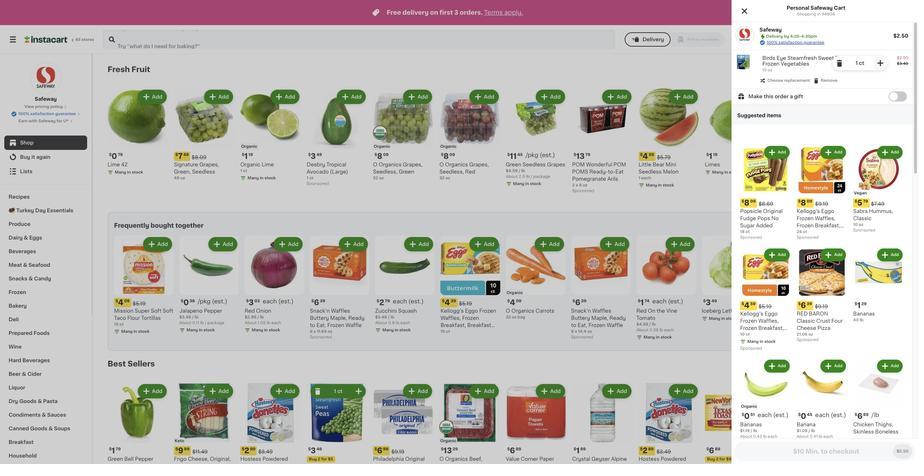 Task type: locate. For each thing, give the bounding box(es) containing it.
breakfast down lettuce
[[741, 333, 765, 338]]

09 inside $ 8 09 $8.69 popsicle original fudge pops no sugar added 18 ct
[[751, 200, 756, 204]]

13 for $ 13 29
[[444, 447, 452, 455]]

2 $ 1 19 from the left
[[242, 153, 253, 160]]

food, inside kellogg's eggo frozen waffles, frozen breakfast, breakfast food, original
[[766, 333, 780, 338]]

3 left 03
[[249, 299, 254, 307]]

2 $2.89 original price: $3.49 element from the left
[[639, 447, 700, 456]]

condiments & sauces
[[9, 413, 66, 418]]

2 snack'n from the left
[[572, 309, 592, 314]]

& for beer
[[22, 372, 26, 377]]

ready for snack'n waffles buttery maple, ready to eat, frozen waffle 6 x 11.64 oz
[[349, 316, 365, 321]]

increment quantity of birds eye steamfresh sweet peas frozen vegetables image for the bottom remove birds eye steamfresh sweet peas frozen vegetables "image"
[[355, 387, 363, 396]]

$ 8 09 for o organics grapes, seedless, green
[[375, 153, 389, 160]]

to for snack'n waffles buttery maple, ready to eat, frozen waffle 6 x 11.64 oz
[[310, 323, 315, 328]]

1 eat from the left
[[616, 169, 624, 174]]

hostess powdered donettes bag suga for second $2.89 original price: $3.49 element
[[639, 457, 695, 464]]

$ inside $ 0 45 each (est.)
[[799, 413, 802, 417]]

1 horizontal spatial 4:30pm
[[845, 37, 867, 42]]

6 left /lb
[[858, 413, 863, 420]]

45 inside $ 0 45 each (est.)
[[808, 413, 813, 417]]

$ inside $ 6 89 /lb
[[856, 413, 858, 417]]

frozen inside "snack'n waffles buttery maple, ready to eat, frozen waffle 6 x 11.64 oz"
[[328, 323, 345, 328]]

$5.19 for kellogg's eggo frozen waffles, frozen breakfast, breakfast food, original
[[759, 304, 772, 309]]

eat, inside snack'n waffles buttery maple, ready to eat, frozen waffle 6 x 14.4 oz
[[578, 323, 588, 328]]

item carousel region containing best sellers
[[108, 357, 899, 464]]

13
[[577, 153, 585, 160], [444, 447, 452, 455]]

2 waffles from the left
[[593, 309, 612, 314]]

1 horizontal spatial $2.89 original price: $3.49 element
[[639, 447, 700, 456]]

bananas for bananas 40 lb
[[854, 311, 876, 317]]

0 vertical spatial $ 3 49
[[308, 153, 322, 160]]

$ 4 59 for $5.19
[[742, 302, 756, 309]]

59 up kellogg's eggo frozen waffles, frozen breakfast, breakfast food, original
[[751, 302, 756, 306]]

1 horizontal spatial buy
[[309, 458, 317, 462]]

organics for o organics grapes, seedless, green
[[379, 162, 402, 167]]

frozen inside the frozen link
[[9, 290, 26, 295]]

1 waffles from the left
[[331, 309, 350, 314]]

frozen
[[763, 61, 780, 66], [797, 216, 814, 221], [797, 223, 814, 228], [9, 290, 26, 295], [480, 309, 497, 314], [463, 316, 480, 321], [741, 319, 758, 324], [328, 323, 345, 328], [589, 323, 606, 328], [844, 323, 861, 328], [741, 326, 758, 331]]

1 $ 1 19 from the left
[[707, 153, 718, 160]]

1 vertical spatial 5
[[768, 323, 770, 327]]

1 horizontal spatial donettes
[[639, 464, 668, 464]]

13 for $ 13 79
[[577, 153, 585, 160]]

2 vertical spatial $ 3 49
[[308, 447, 322, 455]]

79 inside $ 13 79
[[586, 153, 591, 157]]

safeway up shopping
[[811, 5, 834, 10]]

$ 3 49 for desbry tropical avocado (large)
[[308, 153, 322, 160]]

buttery up the 11.64 on the left
[[310, 316, 329, 321]]

classic down the sabra
[[854, 216, 872, 221]]

3 eat, from the left
[[833, 323, 843, 328]]

0 horizontal spatial breakfast,
[[441, 323, 466, 328]]

$ 6 39 for snack'n waffles buttery maple, ready to eat, frozen waffle 6 x 14.4 oz
[[573, 299, 587, 307]]

0 horizontal spatial remove birds eye steamfresh sweet peas frozen vegetables image
[[314, 387, 322, 396]]

79 up zucchini
[[385, 299, 390, 303]]

green for green bell pepper
[[108, 457, 123, 462]]

package inside jalapeno pepper $3.49 / lb about 0.11 lb / package
[[208, 321, 225, 325]]

to- right apples
[[838, 169, 846, 174]]

1 vertical spatial $2.50
[[898, 56, 909, 60]]

all left (30+)
[[830, 362, 836, 367]]

increment quantity of birds eye steamfresh sweet peas frozen vegetables image for remove birds eye steamfresh sweet peas frozen vegetables "image" to the top
[[877, 59, 886, 67]]

about inside "zucchini squash $3.49 / lb about 0.8 lb each"
[[376, 321, 388, 325]]

foods
[[34, 331, 50, 336]]

1 $ 2 89 from the left
[[242, 447, 256, 455]]

seedless for grapes,
[[192, 169, 215, 174]]

waffle for snack'n waffles buttery maple, ready to eat, frozen waffle 6 x 11.64 oz
[[346, 323, 362, 328]]

1 vertical spatial 94804
[[745, 37, 764, 42]]

$9.99 original price: $11.49 element
[[174, 447, 235, 456]]

0 horizontal spatial $ 6 39
[[312, 299, 326, 307]]

each inside red on the vine tomato $4.59 / lb about 0.38 lb each
[[665, 329, 675, 332]]

2 horizontal spatial eggo
[[822, 209, 835, 214]]

51
[[751, 413, 755, 417]]

day
[[35, 208, 46, 213]]

candy
[[34, 276, 51, 281]]

79 down vegan
[[864, 200, 869, 204]]

$6.39 element
[[833, 298, 893, 308]]

2 soft from the left
[[163, 309, 174, 314]]

45 for 11
[[518, 153, 523, 157]]

2 horizontal spatial $ 6 39
[[799, 302, 813, 309]]

100% inside button
[[18, 112, 29, 116]]

0 horizontal spatial $ 1 19
[[242, 153, 253, 160]]

0 vertical spatial 1 ct
[[856, 61, 865, 66]]

breakfast up homestyle
[[797, 230, 822, 236]]

0 horizontal spatial 32
[[373, 176, 379, 180]]

snacks & candy link
[[4, 272, 87, 286]]

1 vertical spatial all
[[830, 362, 836, 367]]

view for 13
[[816, 362, 829, 367]]

0 horizontal spatial food,
[[441, 330, 455, 335]]

by up 100% satisfaction guarantee link
[[785, 34, 790, 38]]

$ 1 89
[[574, 447, 586, 455]]

each right 0.43 on the bottom of the page
[[769, 435, 778, 439]]

1 horizontal spatial hostess powdered donettes bag suga
[[639, 457, 695, 464]]

3 grapes, from the left
[[470, 162, 489, 167]]

100% up the birds
[[767, 41, 778, 45]]

0 horizontal spatial hostess
[[241, 457, 261, 462]]

red for 1
[[637, 309, 647, 314]]

1 vertical spatial package
[[208, 321, 225, 325]]

1 snack'n from the left
[[310, 309, 330, 314]]

2 $ 2 89 from the left
[[641, 447, 654, 455]]

$9.19 for 2
[[392, 450, 405, 455]]

1 horizontal spatial wonderful
[[852, 162, 879, 167]]

1 lime from the left
[[108, 162, 120, 167]]

snack'n
[[310, 309, 330, 314], [572, 309, 592, 314], [833, 309, 853, 314]]

/pkg up green seedless grapes $4.59 / lb about 2.5 lb / package
[[526, 152, 539, 158]]

x for 6
[[575, 330, 578, 334]]

view left (30+)
[[816, 362, 829, 367]]

each (est.) for 1
[[653, 299, 684, 304]]

$6.39 original price: $9.19 element
[[797, 301, 848, 310]]

$ 6 39 for snack'n waffles buttery maple, ready to eat, frozen waffle 6 x 11.64 oz
[[312, 299, 326, 307]]

1 horizontal spatial each (est.)
[[393, 299, 424, 304]]

0 for $ 0 79
[[112, 153, 117, 160]]

sponsored badge image for sabra hummus, classic 10 oz
[[854, 229, 876, 233]]

& for snacks
[[29, 276, 33, 281]]

0 vertical spatial green
[[506, 162, 522, 167]]

1 horizontal spatial pomegranate
[[855, 169, 889, 174]]

pom right apples
[[838, 162, 851, 167]]

buttery inside "snack'n waffles buttery maple, ready to eat, frozen waffle 6 x 11.64 oz"
[[310, 316, 329, 321]]

eat, for snack'n waffles buttery maple, ready to eat, frozen waffle 6 x 14.4 oz
[[578, 323, 588, 328]]

o inside o organics grapes, seedless, red 32 oz
[[440, 162, 444, 167]]

1 vertical spatial ready-
[[590, 169, 609, 174]]

/ down banana
[[809, 429, 811, 433]]

2 donettes from the left
[[639, 464, 668, 464]]

increment quantity of birds eye steamfresh sweet peas frozen vegetables image
[[877, 59, 886, 67], [355, 387, 363, 396]]

2 each (est.) from the left
[[263, 299, 294, 304]]

74
[[645, 299, 650, 303]]

$1.19
[[741, 429, 750, 433]]

x inside snack'n waffles buttery maple, ready to eat, frozen waffle 6 x 14.4 oz
[[575, 330, 578, 334]]

2 waffle from the left
[[607, 323, 624, 328]]

10 ct inside section
[[441, 330, 451, 334]]

$11.49
[[193, 450, 208, 455]]

powdered for second $2.89 original price: $3.49 element from the right
[[263, 457, 288, 462]]

0 for $ 0 51 each (est.)
[[745, 413, 750, 420]]

to- inside pom wonderful pom poms ready-to-eat pomegranate arils 2 x 8 oz
[[609, 169, 616, 174]]

1 horizontal spatial /pkg
[[526, 152, 539, 158]]

safeway logo image
[[30, 62, 62, 94]]

2 horizontal spatial 32
[[506, 316, 511, 320]]

2 ready from the left
[[610, 316, 626, 321]]

3 waffles from the left
[[854, 309, 873, 314]]

produce link
[[4, 218, 87, 231]]

melon
[[664, 169, 679, 174]]

0 for $ 0 38
[[184, 299, 189, 307]]

2 horizontal spatial seedless
[[639, 169, 662, 174]]

0 vertical spatial satisfaction
[[779, 41, 803, 45]]

/pkg (est.) inside $0.38 per package (estimated) element
[[198, 299, 227, 304]]

6
[[843, 153, 848, 160], [314, 299, 319, 307], [576, 299, 581, 307], [802, 302, 807, 309], [310, 330, 313, 334], [572, 330, 574, 334], [858, 413, 863, 420], [378, 447, 383, 455], [510, 447, 516, 455], [710, 447, 715, 455]]

3 pom from the left
[[838, 162, 851, 167]]

0 vertical spatial 13
[[577, 153, 585, 160]]

0 horizontal spatial maple,
[[330, 316, 347, 321]]

79
[[118, 153, 123, 157], [586, 153, 591, 157], [864, 200, 869, 204], [385, 299, 390, 303], [116, 448, 121, 452]]

sponsored badge image down 14.4
[[572, 336, 593, 340]]

snack'n for snack'n waffles buttery maple, ready to eat, frozen waffle 6 x 14.4 oz
[[572, 309, 592, 314]]

2 lime from the left
[[262, 162, 274, 167]]

1 horizontal spatial 45
[[808, 413, 813, 417]]

3 each (est.) from the left
[[653, 299, 684, 304]]

1 eat, from the left
[[317, 323, 326, 328]]

about inside red on the vine tomato $4.59 / lb about 0.38 lb each
[[637, 329, 649, 332]]

$ 8 09 up jennie-
[[840, 447, 854, 455]]

each down apples
[[800, 179, 809, 183]]

49 up buy 2 for $5
[[317, 448, 322, 452]]

1 horizontal spatial cheese,
[[391, 464, 412, 464]]

18 inside $ 2 18 each (est.) $2.87 honeycrisp apples $3.49 / lb about 0.62 lb each
[[782, 153, 786, 157]]

24 inside frigo cheese, original, string, 24 pack
[[192, 464, 198, 464]]

1 vertical spatial goods
[[30, 426, 47, 431]]

wonderful inside pom wonderful pom poms ready-to-eat pomegranate arils 2 x 8 oz
[[587, 162, 613, 167]]

4 up mission
[[118, 299, 124, 307]]

1 pom from the left
[[573, 162, 585, 167]]

0 vertical spatial 59
[[649, 153, 655, 157]]

2 seedless, from the left
[[440, 169, 464, 174]]

frozen inside snack'n waffles buttery maple, ready to eat, frozen waffle 6 x 14.4 oz
[[589, 323, 606, 328]]

4:30pm up 100% satisfaction guarantee link
[[802, 34, 818, 38]]

4:30pm up peas
[[845, 37, 867, 42]]

45 right 11
[[518, 153, 523, 157]]

$ 3 49 up the iceberg
[[704, 299, 718, 307]]

eggo down $4.59 original price: $5.19 element
[[765, 311, 778, 317]]

1 seedless, from the left
[[373, 169, 398, 174]]

1 vertical spatial turkey
[[838, 464, 855, 464]]

$ 6 89 up philadelphia
[[375, 447, 389, 455]]

kellogg's inside kellogg's eggo frozen waffles, frozen breakfast, breakfast food, original
[[741, 311, 764, 317]]

$5
[[328, 458, 333, 462]]

1 19 from the left
[[714, 153, 718, 157]]

many
[[115, 171, 126, 174], [713, 171, 724, 174], [248, 176, 259, 180], [513, 182, 525, 186], [646, 183, 658, 187], [779, 186, 791, 190], [846, 191, 857, 195], [710, 317, 721, 321], [187, 329, 198, 332], [383, 329, 394, 332], [252, 329, 263, 332], [121, 330, 133, 334], [775, 330, 786, 334], [644, 336, 656, 340], [748, 340, 759, 344]]

0 horizontal spatial bananas
[[741, 423, 763, 428]]

1 horizontal spatial 10 ct
[[741, 333, 751, 337]]

0 horizontal spatial 1 ct
[[334, 389, 343, 394]]

1 waffle from the left
[[346, 323, 362, 328]]

1 horizontal spatial grapes,
[[403, 162, 423, 167]]

0 horizontal spatial $ 4 09
[[116, 299, 130, 307]]

$2.89 original price: $3.49 element
[[241, 447, 301, 456], [639, 447, 700, 456]]

$ inside $ 0 38
[[181, 299, 184, 303]]

tomato
[[637, 316, 656, 321]]

1 horizontal spatial 29
[[862, 302, 867, 306]]

1 horizontal spatial 59
[[751, 302, 756, 306]]

0 horizontal spatial buttery
[[310, 316, 329, 321]]

seedless, for o organics grapes, seedless, red
[[440, 169, 464, 174]]

classic for 6
[[797, 319, 816, 324]]

breakfast
[[797, 230, 822, 236], [468, 323, 492, 328], [741, 333, 765, 338], [9, 440, 34, 445]]

view for 8
[[816, 67, 829, 72]]

lb up 0.11
[[195, 316, 199, 320]]

earn with safeway for u® link
[[18, 118, 73, 124]]

$ 3 49
[[308, 153, 322, 160], [704, 299, 718, 307], [308, 447, 322, 455]]

red inside red on the vine tomato $4.59 / lb about 0.38 lb each
[[637, 309, 647, 314]]

fresh left ground
[[864, 457, 878, 462]]

& for dairy
[[24, 235, 28, 241]]

sponsored badge image
[[307, 182, 329, 186], [573, 189, 594, 193], [838, 198, 860, 202], [854, 229, 876, 233], [741, 236, 763, 240], [797, 236, 819, 240], [310, 336, 332, 340], [572, 336, 593, 340], [797, 338, 819, 342], [741, 347, 763, 351]]

grapes, for o organics grapes, seedless, green
[[403, 162, 423, 167]]

goods
[[19, 399, 37, 404], [30, 426, 47, 431]]

1 hostess from the left
[[241, 457, 261, 462]]

89 inside $ 1 89
[[581, 448, 586, 452]]

organics for o organics grapes, seedless, red
[[445, 162, 468, 167]]

/pkg (est.) up jalapeno pepper $3.49 / lb about 0.11 lb / package
[[198, 299, 227, 304]]

for inside philadelphia original cream cheese, for
[[413, 464, 420, 464]]

sponsored badge image down the 11.64 on the left
[[310, 336, 332, 340]]

(est.) up jalapeno pepper $3.49 / lb about 0.11 lb / package
[[212, 299, 227, 304]]

$ 0 79
[[109, 153, 123, 160]]

pom inside pom wonderful ready- to-eat pomegranate arils 8 oz
[[838, 162, 851, 167]]

satisfaction down 'pricing'
[[30, 112, 54, 116]]

about left '0.38'
[[637, 329, 649, 332]]

(est.) up apples
[[805, 152, 820, 158]]

waffles, inside the $ 8 09 $9.19 kellogg's eggo frozen waffles, frozen breakfast, breakfast food, homestyle
[[816, 216, 836, 221]]

$ 1 19 for organic lime
[[242, 153, 253, 160]]

snack'n inside "snack'n waffles buttery maple, ready to eat, frozen waffle 6 x 11.64 oz"
[[310, 309, 330, 314]]

each (est.) for 3
[[263, 299, 294, 304]]

0 vertical spatial 45
[[518, 153, 523, 157]]

this
[[764, 94, 774, 99]]

maple, for snack'n waffles buttery maple, ready to eat, frozen waffle 6 x 14.4 oz
[[592, 316, 609, 321]]

oz inside o organics grapes, seedless, red 32 oz
[[446, 176, 451, 180]]

1 grapes, from the left
[[200, 162, 219, 167]]

59 inside $4.59 original price: $5.79 "element"
[[649, 153, 655, 157]]

0 horizontal spatial 18
[[741, 230, 745, 234]]

frozen inside snack'n waffles wild blueberry, ready to eat, frozen waffle
[[844, 323, 861, 328]]

sponsored badge image for red baron classic crust four cheese pizza 21.06 oz
[[797, 338, 819, 342]]

2 hostess powdered donettes bag suga from the left
[[639, 457, 695, 464]]

flour
[[127, 316, 140, 321]]

sugar
[[741, 223, 756, 228]]

0 vertical spatial $2.50
[[894, 33, 909, 38]]

0 left 38
[[184, 299, 189, 307]]

$11.45 per package (estimated) element
[[506, 152, 567, 161]]

grapes, inside o organics grapes, seedless, red 32 oz
[[470, 162, 489, 167]]

each inside banana $1.09 / lb about 0.41 lb each
[[824, 435, 834, 439]]

$ 8 09 up o organics grapes, seedless, red 32 oz
[[441, 153, 455, 160]]

item carousel region containing 4
[[114, 233, 903, 348]]

2 powdered from the left
[[661, 457, 687, 462]]

many in stock inside product group
[[513, 182, 542, 186]]

waffles, for kellogg's eggo frozen waffles, frozen breakfast, breakfast food, buttermilk
[[441, 316, 461, 321]]

package
[[534, 175, 551, 179], [208, 321, 225, 325]]

$0.51 each (estimated) element
[[741, 412, 792, 422]]

bag
[[270, 464, 280, 464], [669, 464, 679, 464]]

cheese
[[797, 326, 817, 331]]

eggo
[[822, 209, 835, 214], [465, 309, 478, 314], [765, 311, 778, 317]]

0 vertical spatial pomegranate
[[855, 169, 889, 174]]

$
[[109, 153, 112, 157], [176, 153, 178, 157], [308, 153, 311, 157], [375, 153, 378, 157], [508, 153, 510, 157], [574, 153, 577, 157], [707, 153, 710, 157], [773, 153, 776, 157], [242, 153, 245, 157], [441, 153, 444, 157], [641, 153, 643, 157], [840, 153, 843, 157], [742, 200, 745, 204], [799, 200, 802, 204], [856, 200, 858, 204], [116, 299, 118, 303], [181, 299, 184, 303], [312, 299, 314, 303], [377, 299, 380, 303], [508, 299, 510, 303], [573, 299, 576, 303], [704, 299, 706, 303], [246, 299, 249, 303], [442, 299, 445, 303], [638, 299, 641, 303], [742, 302, 745, 306], [799, 302, 802, 306], [856, 302, 858, 306], [742, 413, 745, 417], [799, 413, 802, 417], [856, 413, 858, 417], [109, 448, 112, 452], [176, 448, 178, 452], [308, 448, 311, 452], [375, 448, 378, 452], [508, 448, 510, 452], [574, 448, 577, 452], [707, 448, 710, 452], [242, 448, 245, 452], [441, 448, 444, 452], [641, 448, 643, 452], [840, 448, 843, 452]]

to inside snack'n waffles wild blueberry, ready to eat, frozen waffle
[[878, 316, 883, 321]]

45 up banana
[[808, 413, 813, 417]]

eggo inside kellogg's eggo frozen waffles, frozen breakfast, breakfast food, buttermilk
[[465, 309, 478, 314]]

0 vertical spatial bananas
[[854, 311, 876, 317]]

$5.19 up super
[[133, 302, 146, 307]]

2 horizontal spatial delivery
[[797, 37, 820, 42]]

soft up tortillas
[[151, 309, 162, 314]]

0 horizontal spatial bag
[[270, 464, 280, 464]]

pom for to-
[[838, 162, 851, 167]]

in inside product group
[[526, 182, 530, 186]]

seedless down $11.45 per package (estimated) element
[[523, 162, 546, 167]]

eat, up 14.4
[[578, 323, 588, 328]]

4 for mission super soft soft taco flour tortillas
[[118, 299, 124, 307]]

0 horizontal spatial chicken
[[772, 464, 793, 464]]

1 vertical spatial /pkg (est.)
[[198, 299, 227, 304]]

many in stock down the spinach on the right
[[748, 340, 776, 344]]

classic inside red baron classic crust four cheese pizza 21.06 oz
[[797, 319, 816, 324]]

red inside red onion $2.89 / lb about 1.05 lb each
[[245, 309, 255, 314]]

bag for second $2.89 original price: $3.49 element
[[669, 464, 679, 464]]

4 for kellogg's eggo frozen waffles, frozen breakfast, breakfast food, original
[[745, 302, 750, 309]]

79 inside $ 1 79
[[116, 448, 121, 452]]

2 pom from the left
[[614, 162, 627, 167]]

0 horizontal spatial lime
[[108, 162, 120, 167]]

1 inside little bear mini seedless melon 1 each
[[639, 176, 641, 180]]

1 to- from the left
[[609, 169, 616, 174]]

1 $ 4 09 from the left
[[116, 299, 130, 307]]

& right 'beer'
[[22, 372, 26, 377]]

0 horizontal spatial to-
[[609, 169, 616, 174]]

1 horizontal spatial green
[[399, 169, 415, 174]]

1 all from the top
[[830, 67, 836, 72]]

maple, inside snack'n waffles buttery maple, ready to eat, frozen waffle 6 x 14.4 oz
[[592, 316, 609, 321]]

/pkg for 0
[[198, 299, 211, 304]]

kellogg's for kellogg's eggo frozen waffles, frozen breakfast, breakfast food, buttermilk
[[441, 309, 464, 314]]

1 hostess powdered donettes bag suga from the left
[[241, 457, 296, 464]]

$4.39
[[790, 450, 805, 455]]

wild
[[875, 309, 886, 314]]

1 buttery from the left
[[310, 316, 329, 321]]

$2.18 each (estimated) original price: $2.87 element
[[772, 152, 833, 166]]

remove
[[822, 79, 838, 83]]

1 wonderful from the left
[[587, 162, 613, 167]]

waffle for snack'n waffles wild blueberry, ready to eat, frozen waffle
[[862, 323, 878, 328]]

59 for $5.79
[[649, 153, 655, 157]]

organics
[[379, 162, 402, 167], [445, 162, 468, 167], [512, 309, 535, 314], [773, 309, 796, 314], [445, 457, 468, 462]]

79 inside '$ 2 79'
[[385, 299, 390, 303]]

0 horizontal spatial 13
[[444, 447, 452, 455]]

3 ready from the left
[[860, 316, 877, 321]]

snack'n inside snack'n waffles wild blueberry, ready to eat, frozen waffle
[[833, 309, 853, 314]]

0 horizontal spatial wonderful
[[587, 162, 613, 167]]

popsicle
[[741, 209, 763, 214]]

4 for little bear mini seedless melon
[[643, 153, 649, 160]]

dairy
[[9, 235, 23, 241]]

buy left $5
[[309, 458, 317, 462]]

6 left 14.4
[[572, 330, 574, 334]]

eggo inside kellogg's eggo frozen waffles, frozen breakfast, breakfast food, original
[[765, 311, 778, 317]]

59
[[649, 153, 655, 157], [751, 302, 756, 306]]

organics inside o organics carrots 32 oz bag
[[512, 309, 535, 314]]

1 horizontal spatial chicken
[[854, 423, 875, 428]]

mission super soft soft taco flour tortillas 10 ct
[[114, 309, 174, 327]]

32 for o organics grapes, seedless, red
[[440, 176, 445, 180]]

poms
[[573, 169, 589, 174]]

each (est.) for 2
[[393, 299, 424, 304]]

/lb
[[872, 413, 880, 418]]

beer & cider link
[[4, 368, 87, 381]]

added
[[757, 223, 774, 228]]

fresh
[[108, 66, 130, 73], [864, 457, 878, 462]]

1 ready from the left
[[349, 316, 365, 321]]

breakfast up buttermilk
[[468, 323, 492, 328]]

19 up limes
[[714, 153, 718, 157]]

(est.) up red onion $2.89 / lb about 1.05 lb each
[[279, 299, 294, 304]]

1 vertical spatial 29
[[453, 448, 458, 452]]

0 horizontal spatial 94804
[[745, 37, 764, 42]]

1 vertical spatial guarantee
[[55, 112, 76, 116]]

cheese,
[[188, 457, 209, 462], [391, 464, 412, 464]]

1 horizontal spatial 18
[[782, 153, 786, 157]]

lb right 0.43 on the bottom of the page
[[764, 435, 768, 439]]

0 vertical spatial goods
[[19, 399, 37, 404]]

pricing
[[35, 105, 49, 109]]

0 horizontal spatial 45
[[518, 153, 523, 157]]

0 vertical spatial chicken
[[854, 423, 875, 428]]

remove birds eye steamfresh sweet peas frozen vegetables image
[[836, 59, 845, 67], [314, 387, 322, 396]]

2 bag from the left
[[669, 464, 679, 464]]

& left eggs
[[24, 235, 28, 241]]

32 inside o organics grapes, seedless, red 32 oz
[[440, 176, 445, 180]]

& for condiments
[[42, 413, 46, 418]]

buy inside buy it again link
[[20, 155, 30, 160]]

$ inside $4.59 original price: $5.19 element
[[742, 302, 745, 306]]

0 up banana
[[802, 413, 807, 420]]

ready inside "snack'n waffles buttery maple, ready to eat, frozen waffle 6 x 11.64 oz"
[[349, 316, 365, 321]]

2 horizontal spatial each (est.)
[[653, 299, 684, 304]]

all for 6
[[830, 67, 836, 72]]

4:20- inside delivery by 4:20-4:30pm link
[[830, 37, 845, 42]]

oz inside 'sabra hummus, classic 10 oz'
[[860, 223, 864, 227]]

kellogg's down $4.59 original price: $5.19 element
[[741, 311, 764, 317]]

bag for second $2.89 original price: $3.49 element from the right
[[270, 464, 280, 464]]

eye
[[777, 56, 787, 61]]

45 for 0
[[808, 413, 813, 417]]

$7.49 original price: $8.09 element
[[174, 152, 235, 161]]

2 hostess from the left
[[639, 457, 660, 462]]

eat, for snack'n waffles buttery maple, ready to eat, frozen waffle 6 x 11.64 oz
[[317, 323, 326, 328]]

beverages
[[9, 249, 36, 254], [22, 358, 50, 363]]

3 snack'n from the left
[[833, 309, 853, 314]]

$8.69
[[759, 202, 774, 207]]

1 horizontal spatial bag
[[669, 464, 679, 464]]

79 for 2
[[385, 299, 390, 303]]

& for meat
[[23, 263, 27, 268]]

banana $1.09 / lb about 0.41 lb each
[[797, 423, 834, 439]]

onion
[[256, 309, 272, 314]]

buy left $9
[[708, 458, 716, 462]]

many in stock down 2.5
[[513, 182, 542, 186]]

09 up 24 ct
[[807, 200, 813, 204]]

many in stock down 0.8
[[383, 329, 411, 332]]

x down 'poms'
[[576, 183, 579, 187]]

0 horizontal spatial /pkg (est.)
[[198, 299, 227, 304]]

food, inside kellogg's eggo frozen waffles, frozen breakfast, breakfast food, buttermilk
[[441, 330, 455, 335]]

snack'n inside snack'n waffles buttery maple, ready to eat, frozen waffle 6 x 14.4 oz
[[572, 309, 592, 314]]

safeway up view pricing policy link
[[35, 97, 57, 102]]

79 inside $ 5 79
[[864, 200, 869, 204]]

/ down honeycrisp
[[785, 174, 786, 177]]

$ 6 39 up "snack'n waffles buttery maple, ready to eat, frozen waffle 6 x 11.64 oz"
[[312, 299, 326, 307]]

2 arils from the left
[[838, 177, 849, 182]]

1 vertical spatial 59
[[751, 302, 756, 306]]

shop link
[[4, 136, 87, 150]]

2 eat, from the left
[[578, 323, 588, 328]]

buttery inside snack'n waffles buttery maple, ready to eat, frozen waffle 6 x 14.4 oz
[[572, 316, 591, 321]]

10 ct for kellogg's eggo frozen waffles, frozen breakfast, breakfast food, buttermilk
[[441, 330, 451, 334]]

donettes for second $2.89 original price: $3.49 element from the right
[[241, 464, 269, 464]]

0 inside $ 0 45 each (est.)
[[802, 413, 807, 420]]

chicken inside nissin top ramen chicken flavor rame
[[772, 464, 793, 464]]

hostess for second $2.89 original price: $3.49 element
[[639, 457, 660, 462]]

& left candy at the left
[[29, 276, 33, 281]]

product group containing 5
[[854, 145, 905, 234]]

/ inside bananas $1.19 / lb about 0.43 lb each
[[751, 429, 753, 433]]

product group containing 11
[[506, 88, 567, 188]]

0 horizontal spatial increment quantity of birds eye steamfresh sweet peas frozen vegetables image
[[355, 387, 363, 396]]

$4.09 original price: $5.19 element
[[114, 298, 174, 308]]

organic inside organic lime 1 ct
[[241, 162, 261, 167]]

1 vertical spatial 100% satisfaction guarantee
[[18, 112, 76, 116]]

1 vertical spatial bananas
[[741, 423, 763, 428]]

to inside snack'n waffles buttery maple, ready to eat, frozen waffle 6 x 14.4 oz
[[572, 323, 577, 328]]

1 each (est.) from the left
[[393, 299, 424, 304]]

0 vertical spatial pepper
[[204, 309, 222, 314]]

0 horizontal spatial 5
[[768, 323, 770, 327]]

None search field
[[103, 29, 616, 50]]

sellers
[[128, 360, 155, 368]]

household
[[9, 454, 37, 459]]

eat, inside snack'n waffles wild blueberry, ready to eat, frozen waffle
[[833, 323, 843, 328]]

1 horizontal spatial powdered
[[661, 457, 687, 462]]

$4.59
[[506, 169, 518, 173], [637, 323, 649, 327]]

03
[[255, 299, 260, 303]]

2 eat from the left
[[846, 169, 854, 174]]

recipes
[[9, 195, 30, 200]]

4 inside 4 o organics baby spinach 5 oz container
[[772, 299, 777, 307]]

bakery
[[9, 304, 27, 309]]

2 19 from the left
[[249, 153, 253, 157]]

$ inside $ 5 79
[[856, 200, 858, 204]]

1 horizontal spatial eat,
[[578, 323, 588, 328]]

/ inside red on the vine tomato $4.59 / lb about 0.38 lb each
[[650, 323, 652, 327]]

0 inside the $ 0 51 each (est.)
[[745, 413, 750, 420]]

soft left jalapeno
[[163, 309, 174, 314]]

2 horizontal spatial kellogg's
[[797, 209, 821, 214]]

policy
[[50, 105, 63, 109]]

to for snack'n waffles buttery maple, ready to eat, frozen waffle 6 x 14.4 oz
[[572, 323, 577, 328]]

each down little at the right top of page
[[642, 176, 652, 180]]

sponsored badge image down avocado
[[307, 182, 329, 186]]

essentials
[[47, 208, 73, 213]]

0 vertical spatial increment quantity of birds eye steamfresh sweet peas frozen vegetables image
[[877, 59, 886, 67]]

dry
[[9, 399, 18, 404]]

2 all from the top
[[830, 362, 836, 367]]

1 powdered from the left
[[263, 457, 288, 462]]

sponsored badge image for $ 8 09 $8.69 popsicle original fudge pops no sugar added 18 ct
[[741, 236, 763, 240]]

2 buttery from the left
[[572, 316, 591, 321]]

/pkg (est.) for 11
[[526, 152, 556, 158]]

many in stock down limes
[[713, 171, 741, 174]]

1 maple, from the left
[[330, 316, 347, 321]]

green seedless grapes $4.59 / lb about 2.5 lb / package
[[506, 162, 566, 179]]

2 wonderful from the left
[[852, 162, 879, 167]]

beverages link
[[4, 245, 87, 258]]

for down $6.89 original price: $9.19 element
[[413, 464, 420, 464]]

product group
[[108, 88, 168, 177], [174, 88, 235, 181], [241, 88, 301, 183], [307, 88, 368, 188], [373, 88, 434, 181], [440, 88, 501, 181], [506, 88, 567, 188], [573, 88, 633, 195], [639, 88, 700, 190], [706, 88, 766, 177], [772, 88, 833, 193], [838, 88, 899, 204], [741, 145, 792, 242], [797, 145, 848, 243], [854, 145, 905, 234], [114, 236, 174, 336], [180, 236, 239, 335], [245, 236, 304, 335], [310, 236, 370, 341], [376, 236, 435, 335], [441, 236, 501, 335], [506, 236, 566, 321], [572, 236, 631, 341], [637, 236, 697, 342], [702, 236, 762, 323], [768, 236, 827, 336], [833, 236, 893, 341], [741, 247, 792, 353], [797, 247, 848, 344], [854, 247, 905, 323], [741, 359, 792, 449], [797, 359, 848, 449], [854, 359, 905, 436], [108, 383, 168, 464], [174, 383, 235, 464], [241, 383, 301, 464], [307, 383, 368, 464], [373, 383, 434, 464], [440, 383, 501, 464], [506, 383, 567, 464], [573, 383, 633, 464], [639, 383, 700, 464], [706, 383, 766, 464], [772, 383, 833, 464], [838, 383, 899, 464]]

oz inside signature grapes, green, seedless 48 oz
[[181, 176, 185, 180]]

ct inside desbry tropical avocado (large) 1 ct
[[310, 176, 314, 180]]

8
[[378, 153, 383, 160], [444, 153, 449, 160], [580, 183, 582, 187], [838, 183, 841, 187], [745, 199, 750, 207], [802, 199, 807, 207], [843, 447, 848, 455]]

$ 8 09 $8.69 popsicle original fudge pops no sugar added 18 ct
[[741, 199, 783, 234]]

waffles,
[[816, 216, 836, 221], [441, 316, 461, 321], [759, 319, 779, 324]]

1 horizontal spatial package
[[534, 175, 551, 179]]

5 down the spinach on the right
[[768, 323, 770, 327]]

package inside green seedless grapes $4.59 / lb about 2.5 lb / package
[[534, 175, 551, 179]]

0 horizontal spatial $5.19
[[133, 302, 146, 307]]

ready- inside pom wonderful ready- to-eat pomegranate arils 8 oz
[[880, 162, 898, 167]]

3 inside limited time offer region
[[455, 10, 459, 15]]

food, for kellogg's eggo frozen waffles, frozen breakfast, breakfast food, original
[[766, 333, 780, 338]]

4:20- up peas
[[830, 37, 845, 42]]

2 horizontal spatial waffles,
[[816, 216, 836, 221]]

hostess right original,
[[241, 457, 261, 462]]

x inside pom wonderful pom poms ready-to-eat pomegranate arils 2 x 8 oz
[[576, 183, 579, 187]]

0 horizontal spatial $ 8 09
[[375, 153, 389, 160]]

1 horizontal spatial pom
[[614, 162, 627, 167]]

(est.) inside $11.45 per package (estimated) element
[[540, 152, 556, 158]]

1 horizontal spatial by
[[822, 37, 829, 42]]

about down $1.19
[[741, 435, 753, 439]]

snack'n up blueberry,
[[833, 309, 853, 314]]

32 for o organics grapes, seedless, green
[[373, 176, 379, 180]]

pomegranate inside pom wonderful ready- to-eat pomegranate arils 8 oz
[[855, 169, 889, 174]]

2 maple, from the left
[[592, 316, 609, 321]]

/pkg for 11
[[526, 152, 539, 158]]

$9.19 inside the $ 8 09 $9.19 kellogg's eggo frozen waffles, frozen breakfast, breakfast food, homestyle
[[816, 202, 829, 207]]

item carousel region
[[108, 62, 899, 206], [114, 233, 903, 348], [108, 357, 899, 464]]

$5.19 for mission super soft soft taco flour tortillas
[[133, 302, 146, 307]]

/ up 1.05
[[258, 316, 259, 320]]

0 horizontal spatial snack'n
[[310, 309, 330, 314]]

about left 2.5
[[506, 175, 518, 179]]

1 horizontal spatial remove birds eye steamfresh sweet peas frozen vegetables image
[[836, 59, 845, 67]]

stock
[[132, 171, 143, 174], [730, 171, 741, 174], [265, 176, 276, 180], [530, 182, 542, 186], [663, 183, 675, 187], [796, 186, 808, 190], [863, 191, 874, 195], [727, 317, 738, 321], [204, 329, 215, 332], [400, 329, 411, 332], [269, 329, 280, 332], [138, 330, 150, 334], [792, 330, 803, 334], [661, 336, 673, 340], [765, 340, 776, 344]]

free delivery on first 3 orders. terms apply.
[[387, 10, 524, 15]]

0 horizontal spatial green
[[108, 457, 123, 462]]

each right 0.41
[[824, 435, 834, 439]]

$ 2 89 for second $2.89 original price: $3.49 element from the right
[[242, 447, 256, 455]]

1 arils from the left
[[608, 177, 619, 182]]

1 donettes from the left
[[241, 464, 269, 464]]

condiments
[[9, 413, 41, 418]]

$6.89 per pound element
[[854, 412, 905, 422]]

3 waffle from the left
[[862, 323, 878, 328]]

$3.49 inside $2.50 $3.49
[[898, 62, 909, 66]]

oz inside 'birds eye steamfresh sweet peas frozen vegetables 10 oz'
[[769, 68, 773, 72]]

bought
[[151, 223, 174, 229]]

8 up o organics grapes, seedless, green 32 oz
[[378, 153, 383, 160]]

8 down 'poms'
[[580, 183, 582, 187]]

19 up organic lime 1 ct
[[249, 153, 253, 157]]

hummus,
[[870, 209, 894, 214]]

each down squash
[[401, 321, 411, 325]]

1 bag from the left
[[270, 464, 280, 464]]

fresh inside jennie-o fresh ground turkey
[[864, 457, 878, 462]]

tortillas
[[141, 316, 161, 321]]

donettes
[[241, 464, 269, 464], [639, 464, 668, 464]]

2 inside section
[[380, 299, 385, 307]]

2 to- from the left
[[838, 169, 846, 174]]

each (est.) up vine
[[653, 299, 684, 304]]

0 horizontal spatial pomegranate
[[573, 177, 607, 182]]

1 vertical spatial satisfaction
[[30, 112, 54, 116]]

1 horizontal spatial original
[[741, 340, 760, 345]]

$0.38 per package (estimated) element
[[180, 298, 239, 308]]

29 inside $ 13 29
[[453, 448, 458, 452]]

ready for snack'n waffles wild blueberry, ready to eat, frozen waffle
[[860, 316, 877, 321]]

0 vertical spatial original
[[764, 209, 783, 214]]

$2.79 each (estimated) element
[[376, 298, 435, 308]]

soft
[[151, 309, 162, 314], [163, 309, 174, 314]]

1 vertical spatial 18
[[741, 230, 745, 234]]

79 for 1
[[116, 448, 121, 452]]

$ 6 39 up red at the bottom of page
[[799, 302, 813, 309]]

0 vertical spatial /pkg
[[526, 152, 539, 158]]

2 grapes, from the left
[[403, 162, 423, 167]]

section
[[108, 212, 903, 351]]

dry goods & pasta link
[[4, 395, 87, 408]]



Task type: vqa. For each thing, say whether or not it's contained in the screenshot.


Task type: describe. For each thing, give the bounding box(es) containing it.
39 inside $6.39 original price: $9.19 "element"
[[807, 302, 813, 306]]

10 ct for kellogg's eggo frozen waffles, frozen breakfast, breakfast food, original
[[741, 333, 751, 337]]

sponsored badge image down vegan
[[838, 198, 860, 202]]

$6.89 original price: $9.19 element
[[373, 447, 434, 456]]

safeway image
[[737, 26, 755, 44]]

waffles, for kellogg's eggo frozen waffles, frozen breakfast, breakfast food, original
[[759, 319, 779, 324]]

$ inside $6.89 original price: $9.19 element
[[375, 448, 378, 452]]

1 inside organic lime 1 ct
[[241, 169, 242, 173]]

$9.19 for 6
[[816, 304, 829, 309]]

snacks
[[9, 276, 27, 281]]

each inside little bear mini seedless melon 1 each
[[642, 176, 652, 180]]

0 horizontal spatial pepper
[[135, 457, 153, 462]]

o inside jennie-o fresh ground turkey
[[858, 457, 862, 462]]

lb up '0.38'
[[653, 323, 656, 327]]

$ 6 89 up pom wonderful ready- to-eat pomegranate arils 8 oz
[[840, 153, 854, 160]]

wonderful for to-
[[587, 162, 613, 167]]

(30+)
[[837, 362, 851, 367]]

/ up 2.5
[[519, 169, 521, 173]]

goods for dry
[[19, 399, 37, 404]]

sponsored badge image for $ 8 09 $9.19 kellogg's eggo frozen waffles, frozen breakfast, breakfast food, homestyle
[[797, 236, 819, 240]]

delivery by 4:20-4:30pm up 100% satisfaction guarantee link
[[767, 34, 818, 38]]

0 vertical spatial remove birds eye steamfresh sweet peas frozen vegetables image
[[836, 59, 845, 67]]

1 soft from the left
[[151, 309, 162, 314]]

10 left buttermilk
[[441, 330, 445, 334]]

buttery for snack'n waffles buttery maple, ready to eat, frozen waffle 6 x 14.4 oz
[[572, 316, 591, 321]]

48
[[174, 176, 180, 180]]

o for o organics grapes, seedless, red 32 oz
[[440, 162, 444, 167]]

for left u®
[[57, 119, 62, 123]]

choose replacement button
[[760, 78, 811, 84]]

each up the
[[653, 299, 667, 304]]

$3.49 inside "zucchini squash $3.49 / lb about 0.8 lb each"
[[376, 316, 387, 320]]

94804 inside personal safeway cart shopping in 94804
[[822, 12, 836, 16]]

organics for o organics carrots
[[512, 309, 535, 314]]

$ 7 49
[[176, 153, 189, 160]]

oz inside 4 o organics baby spinach 5 oz container
[[771, 323, 776, 327]]

6 up value
[[510, 447, 516, 455]]

terms apply. link
[[485, 10, 524, 15]]

pepper inside jalapeno pepper $3.49 / lb about 0.11 lb / package
[[204, 309, 222, 314]]

kellogg's for kellogg's eggo frozen waffles, frozen breakfast, breakfast food, original
[[741, 311, 764, 317]]

o for o organics beef, ground, organic, 85
[[440, 457, 444, 462]]

many in stock down the flour
[[121, 330, 150, 334]]

99
[[184, 448, 190, 452]]

1 vertical spatial view
[[24, 105, 34, 109]]

skinless
[[854, 430, 875, 435]]

limited time offer region
[[0, 0, 898, 25]]

frigo
[[174, 457, 187, 462]]

organics inside 4 o organics baby spinach 5 oz container
[[773, 309, 796, 314]]

(est.) inside $0.38 per package (estimated) element
[[212, 299, 227, 304]]

soups
[[54, 426, 70, 431]]

lb right 2.5
[[527, 175, 530, 179]]

8 inside the $ 8 09 $9.19 kellogg's eggo frozen waffles, frozen breakfast, breakfast food, homestyle
[[802, 199, 807, 207]]

turkey inside jennie-o fresh ground turkey
[[838, 464, 855, 464]]

personal
[[787, 5, 810, 10]]

product group
[[732, 50, 914, 88]]

$8.09 original price: $8.69 element
[[741, 199, 792, 208]]

6 up "snack'n waffles buttery maple, ready to eat, frozen waffle 6 x 11.64 oz"
[[314, 299, 319, 307]]

09 up jennie-
[[849, 448, 854, 452]]

breakfast inside the $ 8 09 $9.19 kellogg's eggo frozen waffles, frozen breakfast, breakfast food, homestyle
[[797, 230, 822, 236]]

about inside $ 2 18 each (est.) $2.87 honeycrisp apples $3.49 / lb about 0.62 lb each
[[772, 179, 784, 183]]

& left soups
[[49, 426, 53, 431]]

apply.
[[505, 10, 524, 15]]

breakfast inside kellogg's eggo frozen waffles, frozen breakfast, breakfast food, buttermilk
[[468, 323, 492, 328]]

frozen link
[[4, 286, 87, 299]]

$ 8 09 for o organics grapes, seedless, red
[[441, 153, 455, 160]]

$1.09
[[797, 429, 808, 433]]

$2.89
[[245, 316, 257, 320]]

waffle for snack'n waffles buttery maple, ready to eat, frozen waffle 6 x 14.4 oz
[[607, 323, 624, 328]]

buy for 3
[[309, 458, 317, 462]]

0 horizontal spatial 4:30pm
[[802, 34, 818, 38]]

lb up 0.41
[[812, 429, 816, 433]]

$3.49 inside $ 2 18 each (est.) $2.87 honeycrisp apples $3.49 / lb about 0.62 lb each
[[772, 174, 784, 177]]

many in stock down "iceberg lettuce"
[[710, 317, 738, 321]]

each inside the $ 0 51 each (est.)
[[758, 413, 773, 418]]

ready for snack'n waffles buttery maple, ready to eat, frozen waffle 6 x 14.4 oz
[[610, 316, 626, 321]]

each inside bananas $1.19 / lb about 0.43 lb each
[[769, 435, 778, 439]]

$8.09 original price: $9.19 element
[[797, 199, 848, 208]]

powdered for second $2.89 original price: $3.49 element
[[661, 457, 687, 462]]

oz inside pom wonderful pom poms ready-to-eat pomegranate arils 2 x 8 oz
[[583, 183, 588, 187]]

vegan
[[855, 191, 868, 195]]

$ 6 89 inside $6.89 original price: $9.19 element
[[375, 447, 389, 455]]

89 inside $ 6 89 /lb
[[864, 413, 870, 417]]

liquor
[[9, 386, 25, 391]]

lb up 0.8
[[391, 316, 395, 320]]

1 horizontal spatial 100%
[[767, 41, 778, 45]]

buy 2 for $9
[[708, 458, 732, 462]]

squash
[[398, 309, 417, 314]]

together
[[176, 223, 204, 229]]

6 inside snack'n waffles buttery maple, ready to eat, frozen waffle 6 x 14.4 oz
[[572, 330, 574, 334]]

/ up 0.11
[[192, 316, 194, 320]]

bananas for bananas $1.19 / lb about 0.43 lb each
[[741, 423, 763, 428]]

79 for 5
[[864, 200, 869, 204]]

cheese, inside frigo cheese, original, string, 24 pack
[[188, 457, 209, 462]]

$4.59 original price: $5.79 element
[[639, 152, 700, 161]]

oz inside snack'n waffles buttery maple, ready to eat, frozen waffle 6 x 14.4 oz
[[588, 330, 593, 334]]

grapes, for o organics grapes, seedless, red
[[470, 162, 489, 167]]

lb up 0.43 on the bottom of the page
[[754, 429, 758, 433]]

32 inside o organics carrots 32 oz bag
[[506, 316, 511, 320]]

0 horizontal spatial 4:20-
[[791, 34, 802, 38]]

product group containing 7
[[174, 88, 235, 181]]

deli link
[[4, 313, 87, 327]]

/ inside banana $1.09 / lb about 0.41 lb each
[[809, 429, 811, 433]]

09 up o organics grapes, seedless, green 32 oz
[[383, 153, 389, 157]]

$ 1 19 for limes
[[707, 153, 718, 160]]

desbry tropical avocado (large) 1 ct
[[307, 162, 348, 180]]

pomegranate inside pom wonderful pom poms ready-to-eat pomegranate arils 2 x 8 oz
[[573, 177, 607, 182]]

waffles for snack'n waffles buttery maple, ready to eat, frozen waffle 6 x 11.64 oz
[[331, 309, 350, 314]]

100% satisfaction guarantee button
[[11, 110, 80, 117]]

09 up bag
[[516, 299, 522, 303]]

many in stock down 0.62
[[779, 186, 808, 190]]

1 $2.89 original price: $3.49 element from the left
[[241, 447, 301, 456]]

all for 8
[[830, 362, 836, 367]]

thighs,
[[876, 423, 894, 428]]

all stores
[[75, 38, 94, 42]]

view all (40+) button
[[814, 62, 859, 77]]

$ 3 49 for iceberg lettuce
[[704, 299, 718, 307]]

29 for 1
[[862, 302, 867, 306]]

item carousel region containing fresh fruit
[[108, 62, 899, 206]]

1 ct inside product group
[[856, 61, 865, 66]]

39 up snack'n waffles buttery maple, ready to eat, frozen waffle 6 x 14.4 oz
[[582, 299, 587, 303]]

/ right 0.11
[[205, 321, 207, 325]]

$ 6 89 up value
[[508, 447, 522, 455]]

/ right 2.5
[[531, 175, 533, 179]]

1 inside desbry tropical avocado (large) 1 ct
[[307, 176, 309, 180]]

delivery by 4:20-4:30pm link
[[786, 35, 867, 44]]

many in stock down organic lime 1 ct
[[248, 176, 276, 180]]

8 up jennie-
[[843, 447, 848, 455]]

pizza
[[818, 326, 831, 331]]

$1.74 each (estimated) element
[[637, 298, 697, 308]]

beer & cider
[[9, 372, 42, 377]]

oz inside "snack'n waffles buttery maple, ready to eat, frozen waffle 6 x 11.64 oz"
[[328, 330, 333, 334]]

6 inside $6.89 original price: $9.19 element
[[378, 447, 383, 455]]

lb up 2.5
[[522, 169, 526, 173]]

lb right 0.11
[[200, 321, 204, 325]]

x for 3
[[576, 183, 579, 187]]

10 inside 'sabra hummus, classic 10 oz'
[[854, 223, 859, 227]]

again
[[36, 155, 50, 160]]

29 for 13
[[453, 448, 458, 452]]

geyser
[[592, 457, 611, 462]]

choose replacement
[[768, 79, 811, 83]]

fruit
[[132, 66, 150, 73]]

grapes
[[548, 162, 566, 167]]

09 inside the $ 8 09 $9.19 kellogg's eggo frozen waffles, frozen breakfast, breakfast food, homestyle
[[807, 200, 813, 204]]

6 up pom wonderful ready- to-eat pomegranate arils 8 oz
[[843, 153, 848, 160]]

many in stock down 1.05
[[252, 329, 280, 332]]

40
[[854, 318, 860, 322]]

each up squash
[[393, 299, 407, 304]]

safeway right safeway image
[[760, 27, 782, 32]]

4 up o organics carrots 32 oz bag
[[510, 299, 516, 307]]

buy 2 for $5
[[309, 458, 333, 462]]

lb up 0.62
[[787, 174, 791, 177]]

many in stock down the "42"
[[115, 171, 143, 174]]

many in stock down 0.11
[[187, 329, 215, 332]]

o for o organics carrots 32 oz bag
[[506, 309, 511, 314]]

lb right '0.38'
[[660, 329, 664, 332]]

0 horizontal spatial fresh
[[108, 66, 130, 73]]

eat, for snack'n waffles wild blueberry, ready to eat, frozen waffle
[[833, 323, 843, 328]]

zucchini
[[376, 309, 397, 314]]

delivery button
[[625, 32, 671, 47]]

eggo for kellogg's eggo frozen waffles, frozen breakfast, breakfast food, buttermilk
[[465, 309, 478, 314]]

1 horizontal spatial 5
[[858, 199, 863, 207]]

steamfresh
[[788, 56, 818, 61]]

arils inside pom wonderful pom poms ready-to-eat pomegranate arils 2 x 8 oz
[[608, 177, 619, 182]]

lb up 1.05
[[260, 316, 264, 320]]

sponsored badge image for snack'n waffles buttery maple, ready to eat, frozen waffle 6 x 11.64 oz
[[310, 336, 332, 340]]

$ 4 59 for $5.79
[[641, 153, 655, 160]]

breakfast link
[[4, 436, 87, 449]]

many in stock up $ 5 79 on the top
[[846, 191, 874, 195]]

oz inside o organics grapes, seedless, green 32 oz
[[379, 176, 384, 180]]

39 up "snack'n waffles buttery maple, ready to eat, frozen waffle 6 x 11.64 oz"
[[320, 299, 326, 303]]

with
[[29, 119, 37, 123]]

view pricing policy link
[[24, 104, 67, 110]]

$ inside $ 9 99
[[176, 448, 178, 452]]

$ inside the $ 0 51 each (est.)
[[742, 413, 745, 417]]

79 for 0
[[118, 153, 123, 157]]

wonderful for pomegranate
[[852, 162, 879, 167]]

6 inside $ 6 89 /lb
[[858, 413, 863, 420]]

6 inside "snack'n waffles buttery maple, ready to eat, frozen waffle 6 x 11.64 oz"
[[310, 330, 313, 334]]

about inside green seedless grapes $4.59 / lb about 2.5 lb / package
[[506, 175, 518, 179]]

guarantee inside 100% satisfaction guarantee link
[[804, 41, 825, 45]]

$ inside $ 3 03
[[246, 299, 249, 303]]

green for green seedless grapes $4.59 / lb about 2.5 lb / package
[[506, 162, 522, 167]]

79 for 13
[[586, 153, 591, 157]]

24 ct
[[797, 230, 808, 234]]

meat & seafood
[[9, 263, 50, 268]]

8 up o organics grapes, seedless, red 32 oz
[[444, 153, 449, 160]]

condiments & sauces link
[[4, 408, 87, 422]]

19 for organic lime
[[249, 153, 253, 157]]

8 inside $ 8 09 $8.69 popsicle original fudge pops no sugar added 18 ct
[[745, 199, 750, 207]]

bell
[[124, 457, 134, 462]]

$4.59 original price: $5.19 element
[[741, 301, 792, 310]]

breakfast up household
[[9, 440, 34, 445]]

eat inside pom wonderful ready- to-eat pomegranate arils 8 oz
[[846, 169, 854, 174]]

goods for canned
[[30, 426, 47, 431]]

delivery by 4:20-4:30pm up sweet
[[797, 37, 867, 42]]

crust
[[817, 319, 831, 324]]

safeway down 100% satisfaction guarantee button
[[38, 119, 56, 123]]

6 up snack'n waffles buttery maple, ready to eat, frozen waffle 6 x 14.4 oz
[[576, 299, 581, 307]]

snack'n waffles buttery maple, ready to eat, frozen waffle 6 x 11.64 oz
[[310, 309, 365, 334]]

18 inside $ 8 09 $8.69 popsicle original fudge pops no sugar added 18 ct
[[741, 230, 745, 234]]

meat
[[9, 263, 22, 268]]

$3.03 each (estimated) element
[[245, 298, 304, 308]]

0 vertical spatial beverages
[[9, 249, 36, 254]]

09 up mission
[[124, 299, 130, 303]]

apples
[[803, 167, 820, 172]]

$0.45 each (estimated) element
[[797, 412, 848, 422]]

$ inside $ 1 89
[[574, 448, 577, 452]]

10 down lettuce
[[741, 333, 745, 337]]

& left pasta
[[38, 399, 42, 404]]

sponsored badge image down kellogg's eggo frozen waffles, frozen breakfast, breakfast food, original
[[741, 347, 763, 351]]

flavor
[[794, 464, 809, 464]]

hostess powdered donettes bag suga for second $2.89 original price: $3.49 element from the right
[[241, 457, 296, 464]]

$5.19 for kellogg's eggo frozen waffles, frozen breakfast, breakfast food, buttermilk
[[459, 302, 472, 307]]

$ inside $ 2 18 each (est.) $2.87 honeycrisp apples $3.49 / lb about 0.62 lb each
[[773, 153, 776, 157]]

7
[[178, 153, 183, 160]]

$ inside $4.09 original price: $5.19 element
[[116, 299, 118, 303]]

lists
[[20, 169, 32, 174]]

lb right 0.41
[[820, 435, 823, 439]]

breakfast, for kellogg's eggo frozen waffles, frozen breakfast, breakfast food, buttermilk
[[441, 323, 466, 328]]

about inside jalapeno pepper $3.49 / lb about 0.11 lb / package
[[180, 321, 192, 325]]

many in stock down little bear mini seedless melon 1 each
[[646, 183, 675, 187]]

waffles for snack'n waffles wild blueberry, ready to eat, frozen waffle
[[854, 309, 873, 314]]

ramen
[[799, 457, 817, 462]]

49 up desbry at the top left of the page
[[317, 153, 322, 157]]

u®
[[63, 119, 69, 123]]

classic for 5
[[854, 216, 872, 221]]

breakfast inside kellogg's eggo frozen waffles, frozen breakfast, breakfast food, original
[[741, 333, 765, 338]]

earn with safeway for u®
[[18, 119, 69, 123]]

$ inside the $ 11 45
[[508, 153, 510, 157]]

waffles for snack'n waffles buttery maple, ready to eat, frozen waffle 6 x 14.4 oz
[[593, 309, 612, 314]]

on
[[648, 309, 656, 314]]

$9
[[727, 458, 732, 462]]

oz inside red baron classic crust four cheese pizza 21.06 oz
[[809, 333, 814, 337]]

keto
[[175, 439, 184, 443]]

x inside "snack'n waffles buttery maple, ready to eat, frozen waffle 6 x 11.64 oz"
[[314, 330, 316, 334]]

towels,
[[506, 464, 525, 464]]

pom for poms
[[573, 162, 585, 167]]

seedless for bear
[[639, 169, 662, 174]]

1 vertical spatial remove birds eye steamfresh sweet peas frozen vegetables image
[[314, 387, 322, 396]]

eggs
[[29, 235, 42, 241]]

🦃
[[9, 208, 15, 213]]

birds eye steamfresh sweet peas frozen vegetables image
[[737, 55, 752, 70]]

eat inside pom wonderful pom poms ready-to-eat pomegranate arils 2 x 8 oz
[[616, 169, 624, 174]]

$ inside $ 0 79
[[109, 153, 112, 157]]

stores
[[81, 38, 94, 42]]

59 for $5.19
[[751, 302, 756, 306]]

$2.50 $3.49
[[898, 56, 909, 66]]

0 vertical spatial turkey
[[16, 208, 34, 213]]

lb right 1.05
[[267, 321, 271, 325]]

$ 6 89 /lb
[[856, 413, 880, 420]]

oz inside pom wonderful ready- to-eat pomegranate arils 8 oz
[[842, 183, 847, 187]]

$5.79 original price: $7.49 element
[[854, 199, 905, 208]]

about inside banana $1.09 / lb about 0.41 lb each
[[797, 435, 810, 439]]

instacart logo image
[[24, 35, 67, 44]]

honeycrisp
[[772, 167, 801, 172]]

11.64
[[317, 330, 327, 334]]

sponsored badge image for pom wonderful pom poms ready-to-eat pomegranate arils 2 x 8 oz
[[573, 189, 594, 193]]

$4.59 inside red on the vine tomato $4.59 / lb about 0.38 lb each
[[637, 323, 649, 327]]

eggo inside the $ 8 09 $9.19 kellogg's eggo frozen waffles, frozen breakfast, breakfast food, homestyle
[[822, 209, 835, 214]]

3 up desbry at the top left of the page
[[311, 153, 316, 160]]

baby
[[798, 309, 811, 314]]

stock inside product group
[[530, 182, 542, 186]]

section containing 4
[[108, 212, 903, 351]]

2 inside pom wonderful pom poms ready-to-eat pomegranate arils 2 x 8 oz
[[573, 183, 575, 187]]

each up $2.87
[[789, 152, 803, 158]]

$4.39 original price: $5.19 element
[[441, 298, 501, 308]]

product group containing 9
[[174, 383, 235, 464]]

ct inside product group
[[860, 61, 865, 66]]

1 inside button
[[895, 37, 897, 42]]

sponsored badge image for desbry tropical avocado (large) 1 ct
[[307, 182, 329, 186]]

o organics grapes, seedless, red 32 oz
[[440, 162, 489, 180]]

original inside philadelphia original cream cheese, for
[[406, 457, 425, 462]]

lb right 0.8
[[396, 321, 400, 325]]

100% satisfaction guarantee inside button
[[18, 112, 76, 116]]

prepared foods
[[9, 331, 50, 336]]

0.11
[[193, 321, 199, 325]]

red on the vine tomato $4.59 / lb about 0.38 lb each
[[637, 309, 678, 332]]

for left $5
[[322, 458, 327, 462]]

item carousel region inside section
[[114, 233, 903, 348]]

3 up the iceberg
[[706, 299, 711, 307]]

to for snack'n waffles wild blueberry, ready to eat, frozen waffle
[[878, 316, 883, 321]]

1 inside product group
[[856, 61, 859, 66]]

chicken inside chicken thighs, skinless boneless
[[854, 423, 875, 428]]

lime 42
[[108, 162, 128, 167]]

1 horizontal spatial delivery
[[767, 34, 784, 38]]

little
[[639, 162, 652, 167]]

19 for limes
[[714, 153, 718, 157]]

snacks & candy
[[9, 276, 51, 281]]

service type group
[[625, 32, 725, 47]]

8 inside pom wonderful ready- to-eat pomegranate arils 8 oz
[[838, 183, 841, 187]]

2 $ 4 09 from the left
[[508, 299, 522, 307]]

organic lime 1 ct
[[241, 162, 274, 173]]

(est.) inside $1.74 each (estimated) element
[[669, 299, 684, 304]]

carrots
[[536, 309, 555, 314]]

(40+)
[[837, 67, 851, 72]]

breakfast, for kellogg's eggo frozen waffles, frozen breakfast, breakfast food, original
[[759, 326, 785, 331]]

4 for kellogg's eggo frozen waffles, frozen breakfast, breakfast food, buttermilk
[[445, 299, 450, 307]]

eggo for kellogg's eggo frozen waffles, frozen breakfast, breakfast food, original
[[765, 311, 778, 317]]

breakfast, inside the $ 8 09 $9.19 kellogg's eggo frozen waffles, frozen breakfast, breakfast food, homestyle
[[816, 223, 841, 228]]

3 up buy 2 for $5
[[311, 447, 316, 455]]

0 vertical spatial 100% satisfaction guarantee
[[767, 41, 825, 45]]

to- inside pom wonderful ready- to-eat pomegranate arils 8 oz
[[838, 169, 846, 174]]

buy for 6
[[708, 458, 716, 462]]

$ 8 09 for jennie-o fresh ground turkey
[[840, 447, 854, 455]]

lb right 0.62
[[795, 179, 799, 183]]

38
[[190, 299, 195, 303]]

ground,
[[440, 464, 460, 464]]

$ 6 89 up buy 2 for $9
[[707, 447, 721, 455]]

many in stock down container
[[775, 330, 803, 334]]

6 inside $6.39 original price: $9.19 "element"
[[802, 302, 807, 309]]

original inside kellogg's eggo frozen waffles, frozen breakfast, breakfast food, original
[[741, 340, 760, 345]]

$ 0 38
[[181, 299, 195, 307]]

red inside o organics grapes, seedless, red 32 oz
[[466, 169, 476, 174]]

food, for kellogg's eggo frozen waffles, frozen breakfast, breakfast food, buttermilk
[[441, 330, 455, 335]]

chicken thighs, skinless boneless
[[854, 423, 899, 435]]

red for 3
[[245, 309, 255, 314]]

crystal geyser alpine spring water, natural
[[573, 457, 628, 464]]

0 horizontal spatial by
[[785, 34, 790, 38]]

$2.50 for $2.50 $3.49
[[898, 56, 909, 60]]

49 inside $ 7 49
[[183, 153, 189, 157]]

each up onion on the left bottom of page
[[263, 299, 277, 304]]

kellogg's eggo frozen waffles, frozen breakfast, breakfast food, original
[[741, 311, 785, 345]]

09 up o organics grapes, seedless, red 32 oz
[[450, 153, 455, 157]]

🦃 turkey day essentials link
[[4, 204, 87, 218]]

philadelphia original cream cheese, for 
[[373, 457, 425, 464]]

cart
[[835, 5, 846, 10]]

sabra hummus, classic 10 oz
[[854, 209, 894, 227]]

many in stock down '0.38'
[[644, 336, 673, 340]]

view all (40+)
[[816, 67, 851, 72]]

1 horizontal spatial satisfaction
[[779, 41, 803, 45]]

0 for $ 0 45 each (est.)
[[802, 413, 807, 420]]

buttery for snack'n waffles buttery maple, ready to eat, frozen waffle 6 x 11.64 oz
[[310, 316, 329, 321]]

1 vertical spatial beverages
[[22, 358, 50, 363]]

beef,
[[470, 457, 483, 462]]

1 horizontal spatial 24
[[797, 230, 803, 234]]

limes
[[706, 162, 721, 167]]

6 up buy 2 for $9
[[710, 447, 715, 455]]

/pkg (est.) for 0
[[198, 299, 227, 304]]

$3.49 inside jalapeno pepper $3.49 / lb about 0.11 lb / package
[[180, 316, 191, 320]]

for left $9
[[720, 458, 726, 462]]



